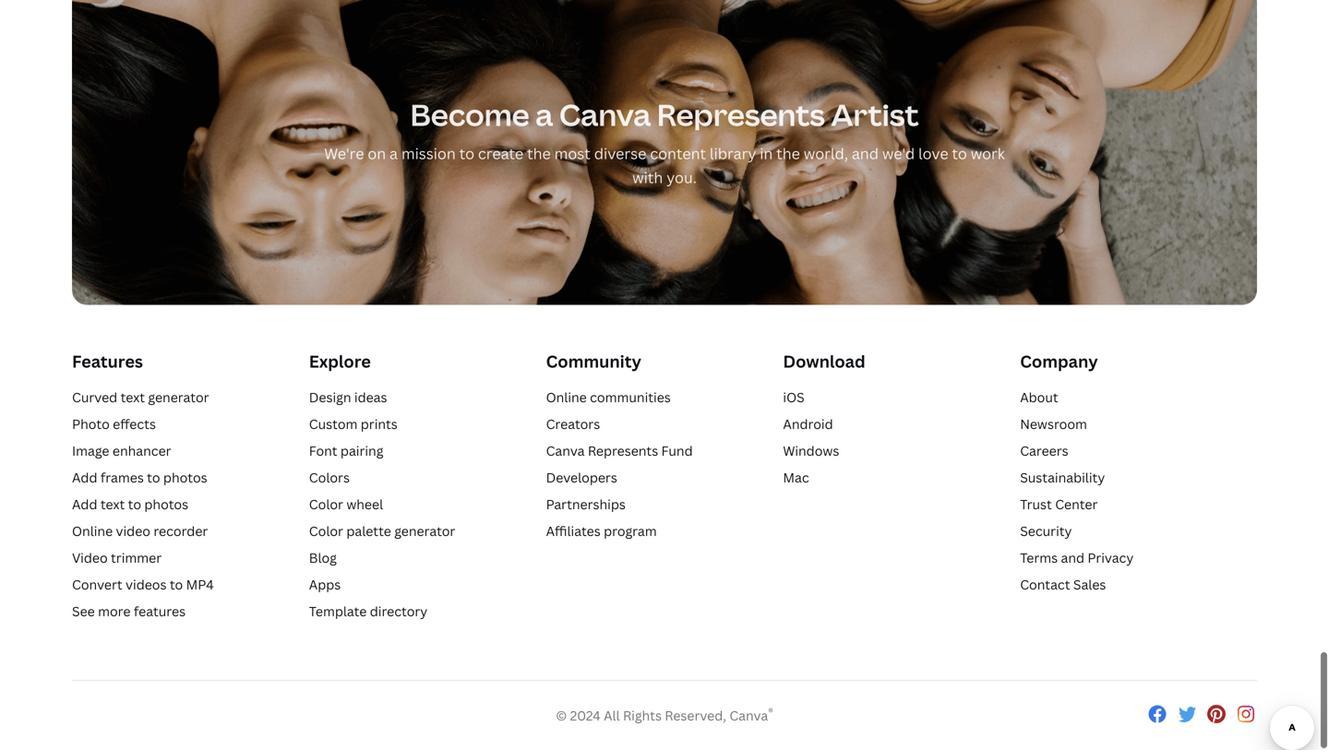 Task type: describe. For each thing, give the bounding box(es) containing it.
custom prints link
[[309, 416, 398, 434]]

android link
[[783, 416, 833, 434]]

security
[[1020, 523, 1072, 541]]

terms
[[1020, 550, 1058, 568]]

wheel
[[347, 497, 383, 514]]

partnerships
[[546, 497, 626, 514]]

work
[[971, 144, 1005, 164]]

online communities creators canva represents fund developers partnerships affiliates program
[[546, 389, 693, 541]]

video trimmer link
[[72, 550, 162, 568]]

represents inside online communities creators canva represents fund developers partnerships affiliates program
[[588, 443, 659, 461]]

custom
[[309, 416, 358, 434]]

effects
[[113, 416, 156, 434]]

template
[[309, 604, 367, 621]]

2024
[[570, 708, 601, 726]]

to right love
[[952, 144, 968, 164]]

2 add from the top
[[72, 497, 97, 514]]

become
[[410, 95, 530, 136]]

template directory link
[[309, 604, 428, 621]]

android
[[783, 416, 833, 434]]

become a canva represents artist we're on a mission to create the most diverse content library in the world, and we'd love to work with you.
[[324, 95, 1005, 188]]

color palette generator link
[[309, 523, 456, 541]]

community
[[546, 351, 642, 374]]

generator inside design ideas custom prints font pairing colors color wheel color palette generator blog apps template directory
[[394, 523, 456, 541]]

design ideas link
[[309, 389, 387, 407]]

in
[[760, 144, 773, 164]]

online communities link
[[546, 389, 671, 407]]

affiliates program link
[[546, 523, 657, 541]]

to left create
[[459, 144, 475, 164]]

library
[[710, 144, 757, 164]]

rights
[[623, 708, 662, 726]]

contact sales link
[[1020, 577, 1107, 594]]

0 vertical spatial photos
[[163, 470, 207, 487]]

see
[[72, 604, 95, 621]]

sustainability link
[[1020, 470, 1105, 487]]

pairing
[[341, 443, 384, 461]]

blog link
[[309, 550, 337, 568]]

add frames to photos link
[[72, 470, 207, 487]]

ios
[[783, 389, 805, 407]]

sustainability
[[1020, 470, 1105, 487]]

sales
[[1074, 577, 1107, 594]]

to up video
[[128, 497, 141, 514]]

curved
[[72, 389, 117, 407]]

directory
[[370, 604, 428, 621]]

prints
[[361, 416, 398, 434]]

font pairing link
[[309, 443, 384, 461]]

terms and privacy link
[[1020, 550, 1134, 568]]

0 vertical spatial a
[[536, 95, 553, 136]]

colors
[[309, 470, 350, 487]]

enhancer
[[113, 443, 171, 461]]

windows link
[[783, 443, 840, 461]]

to down 'enhancer'
[[147, 470, 160, 487]]

©
[[556, 708, 567, 726]]

canva represents fund link
[[546, 443, 693, 461]]

we'd
[[883, 144, 915, 164]]

image
[[72, 443, 109, 461]]

apps
[[309, 577, 341, 594]]

1 vertical spatial text
[[101, 497, 125, 514]]

blog
[[309, 550, 337, 568]]

we're
[[324, 144, 364, 164]]

most
[[555, 144, 591, 164]]

photo
[[72, 416, 110, 434]]

program
[[604, 523, 657, 541]]

convert
[[72, 577, 123, 594]]

0 horizontal spatial a
[[390, 144, 398, 164]]

trust center link
[[1020, 497, 1098, 514]]

®
[[768, 706, 774, 720]]

canva inside online communities creators canva represents fund developers partnerships affiliates program
[[546, 443, 585, 461]]

recorder
[[154, 523, 208, 541]]

world,
[[804, 144, 849, 164]]

artist
[[831, 95, 919, 136]]

creators link
[[546, 416, 600, 434]]

to left mp4
[[170, 577, 183, 594]]

frames
[[101, 470, 144, 487]]



Task type: vqa. For each thing, say whether or not it's contained in the screenshot.
is
no



Task type: locate. For each thing, give the bounding box(es) containing it.
0 vertical spatial and
[[852, 144, 879, 164]]

and inside about newsroom careers sustainability trust center security terms and privacy contact sales
[[1061, 550, 1085, 568]]

online up creators link
[[546, 389, 587, 407]]

creators
[[546, 416, 600, 434]]

trimmer
[[111, 550, 162, 568]]

trust
[[1020, 497, 1052, 514]]

mission
[[402, 144, 456, 164]]

1 vertical spatial add
[[72, 497, 97, 514]]

apps link
[[309, 577, 341, 594]]

online video recorder link
[[72, 523, 208, 541]]

a right the become
[[536, 95, 553, 136]]

color wheel link
[[309, 497, 383, 514]]

color down colors
[[309, 497, 343, 514]]

contact
[[1020, 577, 1071, 594]]

color
[[309, 497, 343, 514], [309, 523, 343, 541]]

more
[[98, 604, 131, 621]]

reserved,
[[665, 708, 727, 726]]

the right in
[[777, 144, 800, 164]]

photo effects link
[[72, 416, 156, 434]]

add text to photos link
[[72, 497, 188, 514]]

fund
[[662, 443, 693, 461]]

careers link
[[1020, 443, 1069, 461]]

privacy
[[1088, 550, 1134, 568]]

2 the from the left
[[777, 144, 800, 164]]

online
[[546, 389, 587, 407], [72, 523, 113, 541]]

0 vertical spatial represents
[[657, 95, 825, 136]]

canva right the reserved,
[[730, 708, 768, 726]]

videos
[[126, 577, 167, 594]]

1 vertical spatial photos
[[144, 497, 188, 514]]

a right on
[[390, 144, 398, 164]]

video
[[72, 550, 108, 568]]

diverse
[[594, 144, 647, 164]]

0 horizontal spatial generator
[[148, 389, 209, 407]]

1 add from the top
[[72, 470, 97, 487]]

and left we'd
[[852, 144, 879, 164]]

and inside become a canva represents artist we're on a mission to create the most diverse content library in the world, and we'd love to work with you.
[[852, 144, 879, 164]]

represents up library
[[657, 95, 825, 136]]

represents up the developers
[[588, 443, 659, 461]]

online inside online communities creators canva represents fund developers partnerships affiliates program
[[546, 389, 587, 407]]

0 horizontal spatial the
[[527, 144, 551, 164]]

generator up effects
[[148, 389, 209, 407]]

0 horizontal spatial and
[[852, 144, 879, 164]]

text up effects
[[121, 389, 145, 407]]

1 vertical spatial and
[[1061, 550, 1085, 568]]

1 vertical spatial canva
[[546, 443, 585, 461]]

1 vertical spatial online
[[72, 523, 113, 541]]

0 vertical spatial add
[[72, 470, 97, 487]]

mac link
[[783, 470, 809, 487]]

all
[[604, 708, 620, 726]]

curved text generator link
[[72, 389, 209, 407]]

font
[[309, 443, 338, 461]]

about link
[[1020, 389, 1059, 407]]

represents inside become a canva represents artist we're on a mission to create the most diverse content library in the world, and we'd love to work with you.
[[657, 95, 825, 136]]

text down frames
[[101, 497, 125, 514]]

partnerships link
[[546, 497, 626, 514]]

canva inside become a canva represents artist we're on a mission to create the most diverse content library in the world, and we'd love to work with you.
[[559, 95, 651, 136]]

ios android windows mac
[[783, 389, 840, 487]]

canva up diverse
[[559, 95, 651, 136]]

photos
[[163, 470, 207, 487], [144, 497, 188, 514]]

affiliates
[[546, 523, 601, 541]]

design
[[309, 389, 351, 407]]

2 color from the top
[[309, 523, 343, 541]]

communities
[[590, 389, 671, 407]]

color up blog link
[[309, 523, 343, 541]]

1 horizontal spatial generator
[[394, 523, 456, 541]]

1 vertical spatial color
[[309, 523, 343, 541]]

design ideas custom prints font pairing colors color wheel color palette generator blog apps template directory
[[309, 389, 456, 621]]

0 vertical spatial canva
[[559, 95, 651, 136]]

0 vertical spatial text
[[121, 389, 145, 407]]

newsroom
[[1020, 416, 1088, 434]]

the
[[527, 144, 551, 164], [777, 144, 800, 164]]

0 vertical spatial online
[[546, 389, 587, 407]]

1 vertical spatial a
[[390, 144, 398, 164]]

0 vertical spatial color
[[309, 497, 343, 514]]

video
[[116, 523, 150, 541]]

features
[[134, 604, 186, 621]]

security link
[[1020, 523, 1072, 541]]

colors link
[[309, 470, 350, 487]]

add up video
[[72, 497, 97, 514]]

generator
[[148, 389, 209, 407], [394, 523, 456, 541]]

0 vertical spatial generator
[[148, 389, 209, 407]]

mp4
[[186, 577, 214, 594]]

© 2024 all rights reserved, canva ®
[[556, 706, 774, 726]]

the left most
[[527, 144, 551, 164]]

add down 'image'
[[72, 470, 97, 487]]

download
[[783, 351, 866, 374]]

photos down 'enhancer'
[[163, 470, 207, 487]]

and up contact sales link
[[1061, 550, 1085, 568]]

create
[[478, 144, 524, 164]]

1 horizontal spatial the
[[777, 144, 800, 164]]

about newsroom careers sustainability trust center security terms and privacy contact sales
[[1020, 389, 1134, 594]]

online inside curved text generator photo effects image enhancer add frames to photos add text to photos online video recorder video trimmer convert videos to mp4 see more features
[[72, 523, 113, 541]]

canva down creators
[[546, 443, 585, 461]]

generator right palette
[[394, 523, 456, 541]]

company
[[1020, 351, 1099, 374]]

1 horizontal spatial a
[[536, 95, 553, 136]]

photos up recorder at the bottom left of page
[[144, 497, 188, 514]]

ios link
[[783, 389, 805, 407]]

convert videos to mp4 link
[[72, 577, 214, 594]]

1 vertical spatial generator
[[394, 523, 456, 541]]

1 color from the top
[[309, 497, 343, 514]]

love
[[919, 144, 949, 164]]

canva inside © 2024 all rights reserved, canva ®
[[730, 708, 768, 726]]

2 vertical spatial canva
[[730, 708, 768, 726]]

online up video
[[72, 523, 113, 541]]

mac
[[783, 470, 809, 487]]

image enhancer link
[[72, 443, 171, 461]]

curved text generator photo effects image enhancer add frames to photos add text to photos online video recorder video trimmer convert videos to mp4 see more features
[[72, 389, 214, 621]]

with
[[633, 168, 663, 188]]

careers
[[1020, 443, 1069, 461]]

developers
[[546, 470, 618, 487]]

developers link
[[546, 470, 618, 487]]

a
[[536, 95, 553, 136], [390, 144, 398, 164]]

generator inside curved text generator photo effects image enhancer add frames to photos add text to photos online video recorder video trimmer convert videos to mp4 see more features
[[148, 389, 209, 407]]

0 horizontal spatial online
[[72, 523, 113, 541]]

see more features link
[[72, 604, 186, 621]]

explore
[[309, 351, 371, 374]]

1 vertical spatial represents
[[588, 443, 659, 461]]

1 horizontal spatial and
[[1061, 550, 1085, 568]]

features
[[72, 351, 143, 374]]

1 the from the left
[[527, 144, 551, 164]]

newsroom link
[[1020, 416, 1088, 434]]

1 horizontal spatial online
[[546, 389, 587, 407]]

windows
[[783, 443, 840, 461]]

content
[[650, 144, 706, 164]]

about
[[1020, 389, 1059, 407]]

ideas
[[354, 389, 387, 407]]



